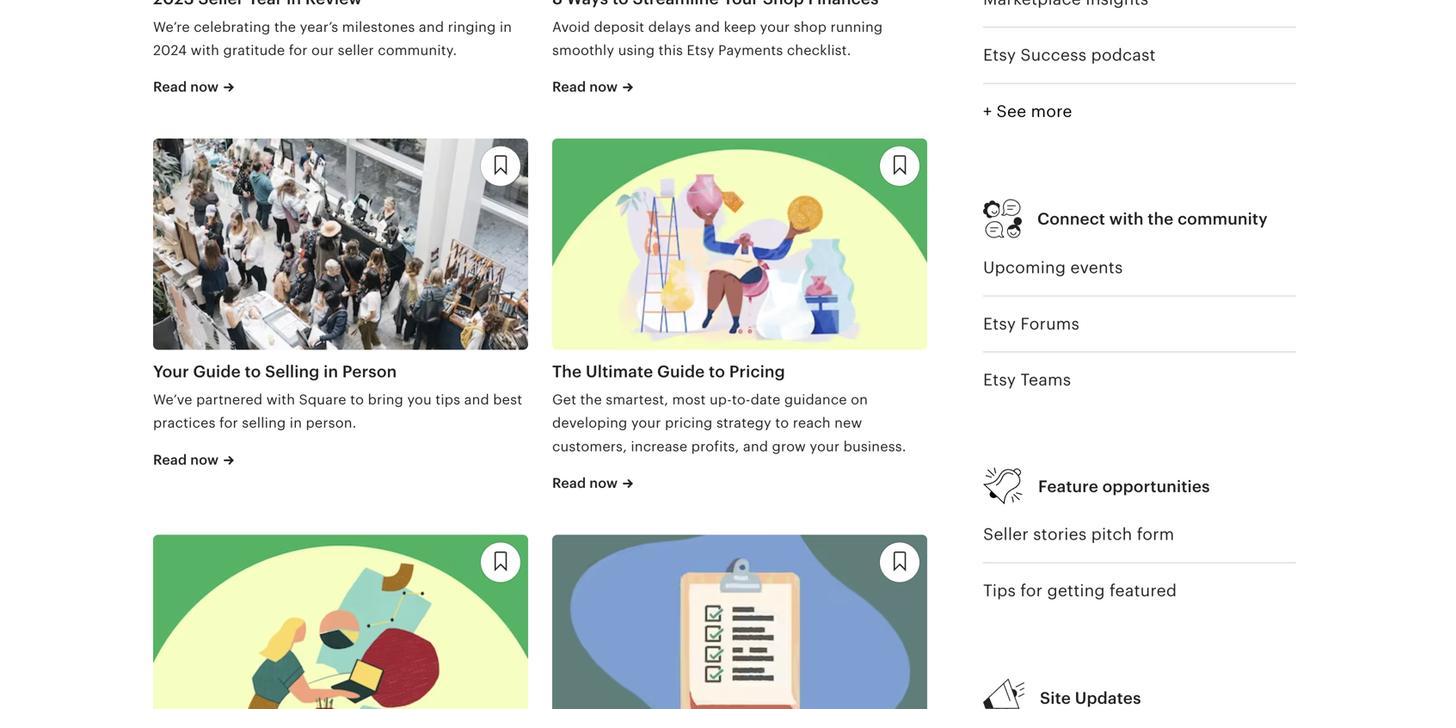 Task type: describe. For each thing, give the bounding box(es) containing it.
for for gratitude
[[289, 43, 308, 58]]

for for practices
[[219, 415, 238, 431]]

getting
[[1048, 581, 1106, 600]]

your guide to selling in person image
[[153, 139, 528, 350]]

site
[[1040, 689, 1071, 707]]

to up up-
[[709, 362, 725, 381]]

upcoming
[[984, 258, 1066, 277]]

form
[[1137, 525, 1175, 544]]

partnered
[[196, 392, 263, 407]]

2 vertical spatial your
[[810, 439, 840, 454]]

ringing
[[448, 19, 496, 35]]

more
[[1031, 102, 1073, 120]]

gratitude
[[223, 43, 285, 58]]

podcast
[[1092, 46, 1156, 64]]

forums
[[1021, 314, 1080, 333]]

payments
[[719, 43, 784, 58]]

the
[[553, 362, 582, 381]]

with inside we're celebrating the year's milestones and ringing in 2024 with gratitude for our seller community.
[[191, 43, 220, 58]]

date
[[751, 392, 781, 407]]

opportunities
[[1103, 477, 1211, 496]]

seller
[[338, 43, 374, 58]]

practices
[[153, 415, 216, 431]]

updates
[[1075, 689, 1142, 707]]

our
[[312, 43, 334, 58]]

read now for we're celebrating the year's milestones and ringing in 2024 with gratitude for our seller community.
[[153, 79, 219, 95]]

deposit
[[594, 19, 645, 35]]

guidance
[[785, 392, 847, 407]]

avoid deposit delays and keep your shop running smoothly using this etsy payments checklist.
[[553, 19, 883, 58]]

we've
[[153, 392, 193, 407]]

site updates
[[1040, 689, 1142, 707]]

we've partnered with square to bring you tips and best practices for selling in person.
[[153, 392, 523, 431]]

read for we've partnered with square to bring you tips and best practices for selling in person.
[[153, 452, 187, 468]]

we're
[[153, 19, 190, 35]]

person
[[342, 362, 397, 381]]

to inside "get the smartest, most up-to-date guidance on developing your pricing strategy to reach new customers, increase profits, and grow your business."
[[776, 415, 789, 431]]

read for avoid deposit delays and keep your shop running smoothly using this etsy payments checklist.
[[553, 79, 586, 95]]

using
[[618, 43, 655, 58]]

read now for we've partnered with square to bring you tips and best practices for selling in person.
[[153, 452, 219, 468]]

success
[[1021, 46, 1087, 64]]

customers,
[[553, 439, 627, 454]]

best
[[493, 392, 523, 407]]

and inside we're celebrating the year's milestones and ringing in 2024 with gratitude for our seller community.
[[419, 19, 444, 35]]

see
[[997, 102, 1027, 120]]

your guide to selling in person
[[153, 362, 397, 381]]

etsy teams
[[984, 370, 1072, 389]]

etsy forums
[[984, 314, 1080, 333]]

you
[[407, 392, 432, 407]]

2024
[[153, 43, 187, 58]]

read for get the smartest, most up-to-date guidance on developing your pricing strategy to reach new customers, increase profits, and grow your business.
[[553, 475, 586, 491]]

strategy
[[717, 415, 772, 431]]

the for community
[[1148, 209, 1174, 228]]

most
[[673, 392, 706, 407]]

checklist.
[[787, 43, 852, 58]]

upcoming events link
[[984, 240, 1297, 295]]

community
[[1178, 209, 1268, 228]]

now for this
[[590, 79, 618, 95]]

1 vertical spatial with
[[1110, 209, 1144, 228]]

running
[[831, 19, 883, 35]]

the for year's
[[274, 19, 296, 35]]

the ultimate guide to pricing
[[553, 362, 786, 381]]

+ see more button
[[984, 83, 1297, 139]]

selling
[[265, 362, 320, 381]]

profits,
[[692, 439, 740, 454]]

community.
[[378, 43, 457, 58]]

now for your
[[590, 475, 618, 491]]

person.
[[306, 415, 357, 431]]

featured
[[1110, 581, 1177, 600]]

pricing
[[665, 415, 713, 431]]

increase
[[631, 439, 688, 454]]

your inside avoid deposit delays and keep your shop running smoothly using this etsy payments checklist.
[[760, 19, 790, 35]]

developing
[[553, 415, 628, 431]]

2 guide from the left
[[658, 362, 705, 381]]

on
[[851, 392, 868, 407]]

smoothly
[[553, 43, 615, 58]]

etsy inside avoid deposit delays and keep your shop running smoothly using this etsy payments checklist.
[[687, 43, 715, 58]]

celebrating
[[194, 19, 271, 35]]

square
[[299, 392, 347, 407]]



Task type: vqa. For each thing, say whether or not it's contained in the screenshot.
"Serving Tray With Handles, Decorative Mosaic Tray, Oval Serving Platter, Ceramic Tray Blue And Cream Tones" image
no



Task type: locate. For each thing, give the bounding box(es) containing it.
grow
[[772, 439, 806, 454]]

0 horizontal spatial with
[[191, 43, 220, 58]]

2 horizontal spatial the
[[1148, 209, 1174, 228]]

read now for get the smartest, most up-to-date guidance on developing your pricing strategy to reach new customers, increase profits, and grow your business.
[[553, 475, 618, 491]]

tips
[[984, 581, 1016, 600]]

to inside 'we've partnered with square to bring you tips and best practices for selling in person.'
[[350, 392, 364, 407]]

etsy success podcast
[[984, 46, 1156, 64]]

smartest,
[[606, 392, 669, 407]]

and left the 'keep'
[[695, 19, 720, 35]]

etsy
[[687, 43, 715, 58], [984, 46, 1017, 64], [984, 314, 1017, 333], [984, 370, 1017, 389]]

for down partnered
[[219, 415, 238, 431]]

2 vertical spatial the
[[580, 392, 602, 407]]

for
[[289, 43, 308, 58], [219, 415, 238, 431], [1021, 581, 1043, 600]]

new
[[835, 415, 863, 431]]

0 horizontal spatial guide
[[193, 362, 241, 381]]

0 horizontal spatial your
[[632, 415, 661, 431]]

for inside 'we've partnered with square to bring you tips and best practices for selling in person.'
[[219, 415, 238, 431]]

for right tips
[[1021, 581, 1043, 600]]

to
[[245, 362, 261, 381], [709, 362, 725, 381], [350, 392, 364, 407], [776, 415, 789, 431]]

0 vertical spatial with
[[191, 43, 220, 58]]

etsy left forums at the right of the page
[[984, 314, 1017, 333]]

your
[[760, 19, 790, 35], [632, 415, 661, 431], [810, 439, 840, 454]]

the ultimate guide to pricing link
[[553, 360, 928, 383]]

bring
[[368, 392, 404, 407]]

milestones
[[342, 19, 415, 35]]

read now link down "practices"
[[153, 450, 234, 485]]

in inside we're celebrating the year's milestones and ringing in 2024 with gratitude for our seller community.
[[500, 19, 512, 35]]

and inside 'we've partnered with square to bring you tips and best practices for selling in person.'
[[464, 392, 490, 407]]

now down "practices"
[[190, 452, 219, 468]]

the left year's
[[274, 19, 296, 35]]

read now down smoothly
[[553, 79, 618, 95]]

with up 'selling'
[[267, 392, 295, 407]]

pricing
[[730, 362, 786, 381]]

1 horizontal spatial your
[[760, 19, 790, 35]]

2 vertical spatial with
[[267, 392, 295, 407]]

pitch
[[1092, 525, 1133, 544]]

to-
[[732, 392, 751, 407]]

2 vertical spatial for
[[1021, 581, 1043, 600]]

get
[[553, 392, 577, 407]]

read now link for we've partnered with square to bring you tips and best practices for selling in person.
[[153, 450, 234, 485]]

1 horizontal spatial for
[[289, 43, 308, 58]]

to up grow
[[776, 415, 789, 431]]

in up square
[[324, 362, 338, 381]]

read now down "practices"
[[153, 452, 219, 468]]

the ultimate guide to pricing image
[[553, 139, 928, 350]]

2 horizontal spatial in
[[500, 19, 512, 35]]

1 horizontal spatial guide
[[658, 362, 705, 381]]

year's
[[300, 19, 338, 35]]

read down 2024 at the left top of page
[[153, 79, 187, 95]]

1 horizontal spatial in
[[324, 362, 338, 381]]

read down "practices"
[[153, 452, 187, 468]]

etsy for etsy teams
[[984, 370, 1017, 389]]

etsy left teams
[[984, 370, 1017, 389]]

read down smoothly
[[553, 79, 586, 95]]

2 vertical spatial in
[[290, 415, 302, 431]]

now for gratitude
[[190, 79, 219, 95]]

1 guide from the left
[[193, 362, 241, 381]]

now
[[190, 79, 219, 95], [590, 79, 618, 95], [190, 452, 219, 468], [590, 475, 618, 491]]

to up partnered
[[245, 362, 261, 381]]

to inside "link"
[[245, 362, 261, 381]]

guide inside "link"
[[193, 362, 241, 381]]

your
[[153, 362, 189, 381]]

2 horizontal spatial with
[[1110, 209, 1144, 228]]

read now link down customers,
[[553, 474, 634, 509]]

seller stories pitch form
[[984, 525, 1175, 544]]

feature opportunities
[[1039, 477, 1211, 496]]

etsy teams link
[[984, 352, 1297, 408]]

now for practices
[[190, 452, 219, 468]]

the up developing
[[580, 392, 602, 407]]

connect
[[1038, 209, 1106, 228]]

tips
[[436, 392, 461, 407]]

stories
[[1034, 525, 1087, 544]]

seller
[[984, 525, 1029, 544]]

read now down 2024 at the left top of page
[[153, 79, 219, 95]]

read now link
[[153, 78, 234, 112], [553, 78, 634, 112], [153, 450, 234, 485], [553, 474, 634, 509]]

read for we're celebrating the year's milestones and ringing in 2024 with gratitude for our seller community.
[[153, 79, 187, 95]]

shop
[[794, 19, 827, 35]]

etsy forums link
[[984, 296, 1297, 352]]

now down customers,
[[590, 475, 618, 491]]

1 vertical spatial your
[[632, 415, 661, 431]]

your down reach
[[810, 439, 840, 454]]

the up upcoming events link
[[1148, 209, 1174, 228]]

in right 'selling'
[[290, 415, 302, 431]]

keep
[[724, 19, 757, 35]]

now down celebrating
[[190, 79, 219, 95]]

etsy right this at the left top
[[687, 43, 715, 58]]

we're celebrating the year's milestones and ringing in 2024 with gratitude for our seller community.
[[153, 19, 512, 58]]

read down customers,
[[553, 475, 586, 491]]

avoid
[[553, 19, 590, 35]]

read now link for avoid deposit delays and keep your shop running smoothly using this etsy payments checklist.
[[553, 78, 634, 112]]

etsy for etsy success podcast
[[984, 46, 1017, 64]]

and down strategy
[[743, 439, 769, 454]]

with right 2024 at the left top of page
[[191, 43, 220, 58]]

get the smartest, most up-to-date guidance on developing your pricing strategy to reach new customers, increase profits, and grow your business.
[[553, 392, 907, 454]]

ultimate
[[586, 362, 653, 381]]

the inside we're celebrating the year's milestones and ringing in 2024 with gratitude for our seller community.
[[274, 19, 296, 35]]

your guide to selling in person link
[[153, 360, 528, 383]]

1 horizontal spatial the
[[580, 392, 602, 407]]

with
[[191, 43, 220, 58], [1110, 209, 1144, 228], [267, 392, 295, 407]]

1 vertical spatial the
[[1148, 209, 1174, 228]]

+
[[984, 102, 993, 120]]

read now down customers,
[[553, 475, 618, 491]]

upcoming events
[[984, 258, 1124, 277]]

your up "payments"
[[760, 19, 790, 35]]

with up upcoming events link
[[1110, 209, 1144, 228]]

connect with the community
[[1038, 209, 1268, 228]]

the
[[274, 19, 296, 35], [1148, 209, 1174, 228], [580, 392, 602, 407]]

0 vertical spatial your
[[760, 19, 790, 35]]

guide up partnered
[[193, 362, 241, 381]]

read now link down smoothly
[[553, 78, 634, 112]]

0 horizontal spatial the
[[274, 19, 296, 35]]

+ see more
[[984, 102, 1073, 120]]

now down smoothly
[[590, 79, 618, 95]]

for left our
[[289, 43, 308, 58]]

1 horizontal spatial with
[[267, 392, 295, 407]]

in inside 'we've partnered with square to bring you tips and best practices for selling in person.'
[[290, 415, 302, 431]]

0 vertical spatial the
[[274, 19, 296, 35]]

etsy for etsy forums
[[984, 314, 1017, 333]]

events
[[1071, 258, 1124, 277]]

tips for getting featured link
[[984, 563, 1297, 618]]

delays
[[649, 19, 691, 35]]

and up community.
[[419, 19, 444, 35]]

0 horizontal spatial for
[[219, 415, 238, 431]]

2 horizontal spatial for
[[1021, 581, 1043, 600]]

2 horizontal spatial your
[[810, 439, 840, 454]]

up-
[[710, 392, 732, 407]]

to left bring
[[350, 392, 364, 407]]

for inside we're celebrating the year's milestones and ringing in 2024 with gratitude for our seller community.
[[289, 43, 308, 58]]

in
[[500, 19, 512, 35], [324, 362, 338, 381], [290, 415, 302, 431]]

read now link for we're celebrating the year's milestones and ringing in 2024 with gratitude for our seller community.
[[153, 78, 234, 112]]

guide
[[193, 362, 241, 381], [658, 362, 705, 381]]

read now
[[153, 79, 219, 95], [553, 79, 618, 95], [153, 452, 219, 468], [553, 475, 618, 491]]

reach
[[793, 415, 831, 431]]

etsy left success
[[984, 46, 1017, 64]]

and inside "get the smartest, most up-to-date guidance on developing your pricing strategy to reach new customers, increase profits, and grow your business."
[[743, 439, 769, 454]]

this
[[659, 43, 683, 58]]

1 vertical spatial for
[[219, 415, 238, 431]]

read now for avoid deposit delays and keep your shop running smoothly using this etsy payments checklist.
[[553, 79, 618, 95]]

0 vertical spatial for
[[289, 43, 308, 58]]

selling
[[242, 415, 286, 431]]

read
[[153, 79, 187, 95], [553, 79, 586, 95], [153, 452, 187, 468], [553, 475, 586, 491]]

seller stories pitch form link
[[984, 507, 1297, 562]]

in inside "link"
[[324, 362, 338, 381]]

0 vertical spatial in
[[500, 19, 512, 35]]

and
[[419, 19, 444, 35], [695, 19, 720, 35], [464, 392, 490, 407], [743, 439, 769, 454]]

and right tips
[[464, 392, 490, 407]]

business.
[[844, 439, 907, 454]]

etsy success podcast link
[[984, 28, 1297, 83]]

0 horizontal spatial in
[[290, 415, 302, 431]]

tips for getting featured
[[984, 581, 1177, 600]]

the inside "get the smartest, most up-to-date guidance on developing your pricing strategy to reach new customers, increase profits, and grow your business."
[[580, 392, 602, 407]]

your down smartest,
[[632, 415, 661, 431]]

guide up most
[[658, 362, 705, 381]]

with inside 'we've partnered with square to bring you tips and best practices for selling in person.'
[[267, 392, 295, 407]]

in right ringing
[[500, 19, 512, 35]]

feature
[[1039, 477, 1099, 496]]

teams
[[1021, 370, 1072, 389]]

tips for understanding your profits and planning for growth image
[[153, 535, 528, 709]]

read now link for get the smartest, most up-to-date guidance on developing your pricing strategy to reach new customers, increase profits, and grow your business.
[[553, 474, 634, 509]]

read now link down 2024 at the left top of page
[[153, 78, 234, 112]]

and inside avoid deposit delays and keep your shop running smoothly using this etsy payments checklist.
[[695, 19, 720, 35]]

1 vertical spatial in
[[324, 362, 338, 381]]



